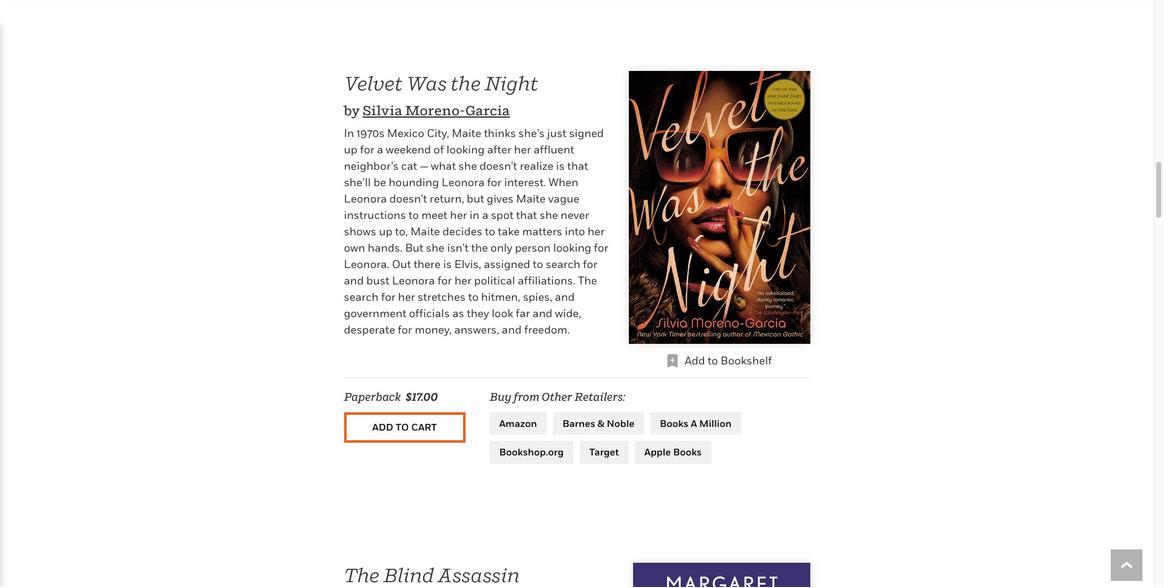 Task type: vqa. For each thing, say whether or not it's contained in the screenshot.
Million
yes



Task type: describe. For each thing, give the bounding box(es) containing it.
she'll
[[344, 176, 371, 189]]

and up wide,
[[555, 291, 575, 303]]

in 1970s mexico city, maite thinks she's just signed up for a weekend of looking after her affluent neighbor's cat — what she doesn't realize is that she'll be hounding leonora for interest. when leonora doesn't return, but gives maite vague instructions to meet her in a spot that she never shows up to, maite decides to take matters into her own hands. but she isn't the only person looking for leonora. out there is elvis, assigned to search for and bust leonora for her political affiliations. the search for her stretches to hitmen, spies, and government officials as they look far and wide, desperate for money, answers, and freedom.
[[344, 127, 609, 336]]

in
[[470, 209, 480, 221]]

hitmen,
[[481, 291, 521, 303]]

add for add to cart
[[373, 422, 394, 434]]

0 horizontal spatial leonora
[[344, 192, 387, 205]]

city,
[[427, 127, 450, 139]]

other
[[542, 391, 573, 404]]

noble
[[607, 418, 635, 430]]

0 vertical spatial a
[[377, 143, 383, 156]]

barnes & noble link
[[553, 413, 645, 436]]

1 horizontal spatial doesn't
[[480, 159, 518, 172]]

1 vertical spatial up
[[379, 225, 393, 238]]

political
[[474, 274, 516, 287]]

silvia moreno-garcia link
[[363, 103, 510, 119]]

&
[[598, 418, 605, 430]]

weekend
[[386, 143, 431, 156]]

bookshelf
[[721, 354, 772, 367]]

1 vertical spatial books
[[674, 447, 702, 459]]

apple books
[[645, 447, 702, 459]]

far
[[516, 307, 530, 320]]

was
[[407, 71, 447, 95]]

$17.00
[[406, 391, 438, 404]]

thinks
[[484, 127, 516, 139]]

paperback $17.00
[[344, 391, 438, 404]]

silvia
[[363, 103, 403, 119]]

mexico
[[387, 127, 425, 139]]

add to cart
[[373, 422, 437, 434]]

her down the elvis, at the left top
[[455, 274, 472, 287]]

target
[[590, 447, 619, 459]]

instructions
[[344, 209, 406, 221]]

hands.
[[368, 241, 403, 254]]

to inside add to cart button
[[396, 422, 409, 434]]

neighbor's
[[344, 159, 399, 172]]

her up officials
[[398, 291, 415, 303]]

hounding
[[389, 176, 439, 189]]

never
[[561, 209, 590, 221]]

wide,
[[555, 307, 582, 320]]

apple books link
[[635, 442, 712, 465]]

they
[[467, 307, 489, 320]]

0 vertical spatial that
[[568, 159, 589, 172]]

of
[[434, 143, 444, 156]]

spies,
[[523, 291, 553, 303]]

by silvia moreno-garcia
[[344, 103, 510, 119]]

be
[[374, 176, 386, 189]]

to left take
[[485, 225, 496, 238]]

elvis,
[[455, 258, 482, 271]]

just
[[547, 127, 567, 139]]

but
[[405, 241, 424, 254]]

but
[[467, 192, 485, 205]]

0 vertical spatial the
[[451, 71, 481, 95]]

stretches
[[418, 291, 466, 303]]

meet
[[422, 209, 448, 221]]

desperate
[[344, 323, 395, 336]]

decides
[[443, 225, 483, 238]]

barnes
[[563, 418, 596, 430]]

add to bookshelf
[[685, 354, 772, 367]]

0 vertical spatial search
[[546, 258, 581, 271]]

million
[[700, 418, 732, 430]]

take
[[498, 225, 520, 238]]

0 vertical spatial is
[[556, 159, 565, 172]]

freedom.
[[525, 323, 570, 336]]

bookshop.org
[[500, 447, 564, 459]]

vague
[[549, 192, 580, 205]]

government
[[344, 307, 407, 320]]

when
[[549, 176, 579, 189]]

the blind assassin
[[344, 564, 520, 587]]

velvet was the night book cover picture image
[[629, 71, 811, 344]]

to down the person
[[533, 258, 543, 271]]

0 vertical spatial maite
[[452, 127, 482, 139]]

shows
[[344, 225, 377, 238]]

spot
[[491, 209, 514, 221]]

leonora.
[[344, 258, 390, 271]]

gives
[[487, 192, 514, 205]]

1970s
[[357, 127, 385, 139]]

0 vertical spatial books
[[660, 418, 689, 430]]

the inside in 1970s mexico city, maite thinks she's just signed up for a weekend of looking after her affluent neighbor's cat — what she doesn't realize is that she'll be hounding leonora for interest. when leonora doesn't return, but gives maite vague instructions to meet her in a spot that she never shows up to, maite decides to take matters into her own hands. but she isn't the only person looking for leonora. out there is elvis, assigned to search for and bust leonora for her political affiliations. the search for her stretches to hitmen, spies, and government officials as they look far and wide, desperate for money, answers, and freedom.
[[578, 274, 597, 287]]

0 vertical spatial up
[[344, 143, 358, 156]]

to left meet
[[409, 209, 419, 221]]

own
[[344, 241, 365, 254]]

bust
[[367, 274, 390, 287]]



Task type: locate. For each thing, give the bounding box(es) containing it.
person
[[515, 241, 551, 254]]

in
[[344, 127, 354, 139]]

search up affiliations.
[[546, 258, 581, 271]]

to up they
[[468, 291, 479, 303]]

barnes & noble
[[563, 418, 635, 430]]

up left to,
[[379, 225, 393, 238]]

1 horizontal spatial search
[[546, 258, 581, 271]]

after
[[487, 143, 512, 156]]

add inside button
[[373, 422, 394, 434]]

maite down "interest."
[[516, 192, 546, 205]]

books a million link
[[651, 413, 742, 436]]

—
[[420, 159, 429, 172]]

2 horizontal spatial she
[[540, 209, 558, 221]]

looking down into
[[554, 241, 592, 254]]

look
[[492, 307, 514, 320]]

the
[[451, 71, 481, 95], [471, 241, 488, 254]]

add left the "bookshelf"
[[685, 354, 706, 367]]

0 vertical spatial she
[[459, 159, 477, 172]]

search up government
[[344, 291, 379, 303]]

is down isn't
[[443, 258, 452, 271]]

that
[[568, 159, 589, 172], [516, 209, 537, 221]]

only
[[491, 241, 513, 254]]

1 horizontal spatial a
[[482, 209, 489, 221]]

1 vertical spatial looking
[[554, 241, 592, 254]]

buy from other retailers:
[[490, 391, 626, 404]]

doesn't down hounding
[[390, 192, 427, 205]]

1 vertical spatial is
[[443, 258, 452, 271]]

officials
[[409, 307, 450, 320]]

assigned
[[484, 258, 531, 271]]

1 horizontal spatial is
[[556, 159, 565, 172]]

looking right of on the left top of the page
[[447, 143, 485, 156]]

velvet
[[344, 71, 403, 95]]

1 vertical spatial search
[[344, 291, 379, 303]]

a right in
[[482, 209, 489, 221]]

doesn't
[[480, 159, 518, 172], [390, 192, 427, 205]]

1 horizontal spatial maite
[[452, 127, 482, 139]]

1 vertical spatial doesn't
[[390, 192, 427, 205]]

a
[[377, 143, 383, 156], [482, 209, 489, 221]]

her
[[514, 143, 531, 156], [450, 209, 467, 221], [588, 225, 605, 238], [455, 274, 472, 287], [398, 291, 415, 303]]

search
[[546, 258, 581, 271], [344, 291, 379, 303]]

answers,
[[455, 323, 500, 336]]

and
[[344, 274, 364, 287], [555, 291, 575, 303], [533, 307, 553, 320], [502, 323, 522, 336]]

2 vertical spatial maite
[[411, 225, 440, 238]]

affluent
[[534, 143, 575, 156]]

books down books a million link
[[674, 447, 702, 459]]

books a million
[[660, 418, 732, 430]]

she up matters
[[540, 209, 558, 221]]

1 horizontal spatial she
[[459, 159, 477, 172]]

2 vertical spatial she
[[426, 241, 445, 254]]

books
[[660, 418, 689, 430], [674, 447, 702, 459]]

her left in
[[450, 209, 467, 221]]

0 horizontal spatial maite
[[411, 225, 440, 238]]

out
[[392, 258, 411, 271]]

add down paperback $17.00
[[373, 422, 394, 434]]

cat
[[401, 159, 417, 172]]

1 vertical spatial that
[[516, 209, 537, 221]]

0 horizontal spatial is
[[443, 258, 452, 271]]

2 vertical spatial leonora
[[392, 274, 435, 287]]

the blind assassin link
[[344, 564, 520, 587]]

interest.
[[504, 176, 546, 189]]

0 vertical spatial doesn't
[[480, 159, 518, 172]]

target link
[[580, 442, 629, 465]]

1 horizontal spatial leonora
[[392, 274, 435, 287]]

that up the when
[[568, 159, 589, 172]]

she's
[[519, 127, 545, 139]]

matters
[[523, 225, 563, 238]]

1 vertical spatial maite
[[516, 192, 546, 205]]

up
[[344, 143, 358, 156], [379, 225, 393, 238]]

books left a
[[660, 418, 689, 430]]

leonora up but
[[442, 176, 485, 189]]

the up garcia
[[451, 71, 481, 95]]

add to cart button
[[344, 413, 466, 443]]

buy
[[490, 391, 512, 404]]

into
[[565, 225, 585, 238]]

for
[[360, 143, 375, 156], [487, 176, 502, 189], [594, 241, 609, 254], [583, 258, 598, 271], [438, 274, 452, 287], [381, 291, 396, 303], [398, 323, 412, 336]]

she right what
[[459, 159, 477, 172]]

add
[[685, 354, 706, 367], [373, 422, 394, 434]]

1 horizontal spatial add
[[685, 354, 706, 367]]

1 vertical spatial leonora
[[344, 192, 387, 205]]

2 horizontal spatial leonora
[[442, 176, 485, 189]]

1 horizontal spatial looking
[[554, 241, 592, 254]]

and down the look
[[502, 323, 522, 336]]

0 horizontal spatial that
[[516, 209, 537, 221]]

return,
[[430, 192, 464, 205]]

that up matters
[[516, 209, 537, 221]]

to left "cart"
[[396, 422, 409, 434]]

apple
[[645, 447, 671, 459]]

to,
[[395, 225, 408, 238]]

0 horizontal spatial looking
[[447, 143, 485, 156]]

her right into
[[588, 225, 605, 238]]

0 horizontal spatial a
[[377, 143, 383, 156]]

to left the "bookshelf"
[[708, 354, 718, 367]]

1 vertical spatial a
[[482, 209, 489, 221]]

maite
[[452, 127, 482, 139], [516, 192, 546, 205], [411, 225, 440, 238]]

night
[[485, 71, 538, 95]]

0 horizontal spatial she
[[426, 241, 445, 254]]

and down leonora.
[[344, 274, 364, 287]]

assassin
[[438, 564, 520, 587]]

1 vertical spatial the
[[344, 564, 380, 587]]

velvet was the night link
[[344, 71, 538, 95]]

leonora down she'll
[[344, 192, 387, 205]]

0 vertical spatial looking
[[447, 143, 485, 156]]

1 vertical spatial the
[[471, 241, 488, 254]]

the blind assassin book cover picture image
[[633, 564, 811, 588]]

0 horizontal spatial up
[[344, 143, 358, 156]]

2 horizontal spatial maite
[[516, 192, 546, 205]]

affiliations.
[[518, 274, 576, 287]]

by
[[344, 103, 360, 119]]

moreno-
[[405, 103, 466, 119]]

1 horizontal spatial that
[[568, 159, 589, 172]]

cart
[[411, 422, 437, 434]]

from
[[514, 391, 540, 404]]

up down in
[[344, 143, 358, 156]]

1 horizontal spatial the
[[578, 274, 597, 287]]

isn't
[[447, 241, 469, 254]]

0 horizontal spatial add
[[373, 422, 394, 434]]

0 horizontal spatial search
[[344, 291, 379, 303]]

0 vertical spatial leonora
[[442, 176, 485, 189]]

to
[[409, 209, 419, 221], [485, 225, 496, 238], [533, 258, 543, 271], [468, 291, 479, 303], [708, 354, 718, 367], [396, 422, 409, 434]]

the up the elvis, at the left top
[[471, 241, 488, 254]]

is up the when
[[556, 159, 565, 172]]

realize
[[520, 159, 554, 172]]

the left 'blind'
[[344, 564, 380, 587]]

velvet was the night
[[344, 71, 538, 95]]

her down she's
[[514, 143, 531, 156]]

signed
[[569, 127, 604, 139]]

a up neighbor's
[[377, 143, 383, 156]]

0 horizontal spatial the
[[344, 564, 380, 587]]

0 horizontal spatial doesn't
[[390, 192, 427, 205]]

1 vertical spatial add
[[373, 422, 394, 434]]

and up the freedom.
[[533, 307, 553, 320]]

paperback
[[344, 391, 401, 404]]

0 vertical spatial the
[[578, 274, 597, 287]]

maite right city,
[[452, 127, 482, 139]]

what
[[431, 159, 456, 172]]

a
[[691, 418, 697, 430]]

amazon link
[[490, 413, 547, 436]]

leonora down "out"
[[392, 274, 435, 287]]

add for add to bookshelf
[[685, 354, 706, 367]]

0 vertical spatial add
[[685, 354, 706, 367]]

as
[[453, 307, 465, 320]]

the
[[578, 274, 597, 287], [344, 564, 380, 587]]

doesn't down the "after"
[[480, 159, 518, 172]]

the up wide,
[[578, 274, 597, 287]]

1 horizontal spatial up
[[379, 225, 393, 238]]

maite down meet
[[411, 225, 440, 238]]

she up there
[[426, 241, 445, 254]]

the inside in 1970s mexico city, maite thinks she's just signed up for a weekend of looking after her affluent neighbor's cat — what she doesn't realize is that she'll be hounding leonora for interest. when leonora doesn't return, but gives maite vague instructions to meet her in a spot that she never shows up to, maite decides to take matters into her own hands. but she isn't the only person looking for leonora. out there is elvis, assigned to search for and bust leonora for her political affiliations. the search for her stretches to hitmen, spies, and government officials as they look far and wide, desperate for money, answers, and freedom.
[[471, 241, 488, 254]]

blind
[[384, 564, 434, 587]]

1 vertical spatial she
[[540, 209, 558, 221]]

garcia
[[466, 103, 510, 119]]

retailers:
[[575, 391, 626, 404]]



